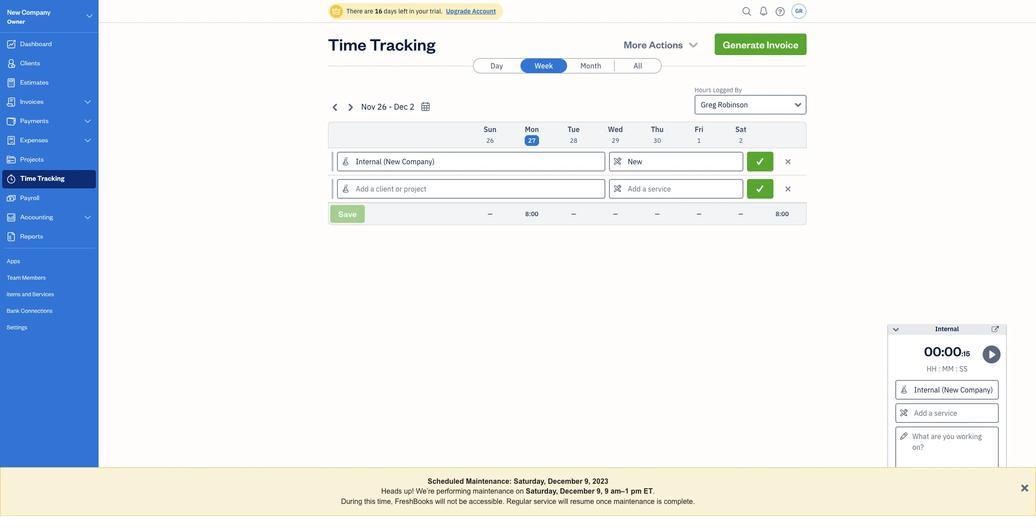 Task type: describe. For each thing, give the bounding box(es) containing it.
wed 29
[[608, 125, 623, 145]]

1 horizontal spatial 9,
[[597, 488, 603, 496]]

scheduled
[[428, 478, 464, 486]]

save row image
[[755, 157, 765, 166]]

sat 2
[[735, 125, 746, 145]]

×
[[1020, 479, 1029, 495]]

add a service text field for save row icon
[[610, 180, 742, 198]]

all link
[[615, 59, 661, 73]]

00 : 00 : 15
[[924, 343, 970, 360]]

week
[[535, 61, 553, 70]]

maintenance:
[[466, 478, 512, 486]]

and
[[22, 291, 31, 298]]

4 — from the left
[[655, 210, 660, 218]]

collapse timer details image
[[892, 324, 900, 335]]

apps link
[[2, 254, 96, 269]]

× button
[[1020, 479, 1029, 495]]

complete.
[[664, 498, 695, 506]]

main element
[[0, 0, 121, 517]]

payments link
[[2, 112, 96, 131]]

2 00 from the left
[[944, 343, 962, 360]]

tracking inside main element
[[37, 174, 64, 183]]

this
[[364, 498, 375, 506]]

previous week image
[[330, 102, 341, 112]]

settings link
[[2, 320, 96, 336]]

0 vertical spatial add a client or project text field
[[338, 153, 605, 171]]

× dialog
[[0, 468, 1036, 517]]

1 00 from the left
[[924, 343, 941, 360]]

gr
[[795, 8, 803, 14]]

dec
[[394, 102, 408, 112]]

team members
[[7, 274, 46, 281]]

time inside main element
[[20, 174, 36, 183]]

payroll
[[20, 194, 39, 202]]

chevron large down image for accounting
[[84, 214, 92, 221]]

30
[[653, 137, 661, 145]]

0 vertical spatial chevron large down image
[[85, 11, 94, 22]]

mon 27
[[525, 125, 539, 145]]

is
[[657, 498, 662, 506]]

not
[[447, 498, 457, 506]]

owner
[[7, 18, 25, 25]]

cancel image
[[784, 156, 792, 167]]

upgrade account link
[[444, 7, 496, 15]]

open in new window image
[[992, 324, 999, 335]]

dashboard
[[20, 39, 52, 48]]

1 horizontal spatial time
[[328, 34, 366, 55]]

sat
[[735, 125, 746, 134]]

: right hh
[[938, 365, 940, 374]]

0 vertical spatial maintenance
[[473, 488, 514, 496]]

bank connections
[[7, 307, 53, 315]]

apps
[[7, 258, 20, 265]]

27
[[528, 137, 536, 145]]

6 — from the left
[[738, 210, 743, 218]]

5 — from the left
[[697, 210, 701, 218]]

reports
[[20, 232, 43, 241]]

expenses link
[[2, 132, 96, 150]]

invoices link
[[2, 93, 96, 112]]

all
[[633, 61, 642, 70]]

days
[[384, 7, 397, 15]]

trial.
[[430, 7, 443, 15]]

2 inside sat 2
[[739, 137, 743, 145]]

generate
[[723, 38, 765, 51]]

payroll link
[[2, 190, 96, 208]]

heads
[[381, 488, 402, 496]]

logged
[[713, 86, 733, 94]]

0 vertical spatial december
[[548, 478, 582, 486]]

service
[[534, 498, 556, 506]]

0 vertical spatial 9,
[[584, 478, 590, 486]]

thu
[[651, 125, 664, 134]]

save row image
[[755, 185, 765, 194]]

: left 'ss'
[[955, 365, 958, 374]]

resume timer image
[[986, 350, 998, 360]]

1 8:00 from the left
[[525, 210, 539, 218]]

next week image
[[345, 102, 355, 112]]

bank
[[7, 307, 20, 315]]

projects
[[20, 155, 44, 164]]

.
[[653, 488, 655, 496]]

generate invoice button
[[715, 34, 807, 55]]

more actions
[[624, 38, 683, 51]]

there
[[346, 7, 363, 15]]

resume
[[570, 498, 594, 506]]

hours logged by
[[695, 86, 742, 94]]

hours
[[695, 86, 711, 94]]

1 vertical spatial chevron large down image
[[84, 137, 92, 144]]

team
[[7, 274, 21, 281]]

1 vertical spatial add a client or project text field
[[896, 381, 998, 399]]

payment image
[[6, 117, 17, 126]]

sun
[[484, 125, 496, 134]]

scheduled maintenance: saturday, december 9, 2023 heads up! we're performing maintenance on saturday, december 9, 9 am–1 pm et . during this time, freshbooks will not be accessible. regular service will resume once maintenance is complete.
[[341, 478, 695, 506]]

are
[[364, 7, 373, 15]]

: up "hh : mm : ss"
[[941, 343, 944, 360]]

ss
[[959, 365, 968, 374]]

expense image
[[6, 136, 17, 145]]

services
[[32, 291, 54, 298]]

month
[[580, 61, 601, 70]]

nov
[[361, 102, 375, 112]]

notifications image
[[756, 2, 771, 20]]

nov 26 - dec 2
[[361, 102, 415, 112]]

0 vertical spatial time tracking
[[328, 34, 435, 55]]

be
[[459, 498, 467, 506]]

16
[[375, 7, 382, 15]]

company
[[22, 8, 51, 17]]

money image
[[6, 194, 17, 203]]

dashboard image
[[6, 40, 17, 49]]

new
[[7, 8, 20, 17]]

on
[[516, 488, 524, 496]]

your
[[416, 7, 428, 15]]

choose a date image
[[420, 102, 431, 112]]

dashboard link
[[2, 35, 96, 54]]

connections
[[21, 307, 53, 315]]

left
[[398, 7, 408, 15]]

sun 26
[[484, 125, 496, 145]]

payments
[[20, 117, 49, 125]]

-
[[389, 102, 392, 112]]

greg robinson
[[701, 100, 748, 109]]

estimate image
[[6, 78, 17, 87]]

estimates link
[[2, 74, 96, 92]]

more
[[624, 38, 647, 51]]



Task type: vqa. For each thing, say whether or not it's contained in the screenshot.


Task type: locate. For each thing, give the bounding box(es) containing it.
once
[[596, 498, 612, 506]]

chevrondown image
[[687, 38, 699, 51]]

will right service
[[558, 498, 568, 506]]

generate invoice
[[723, 38, 799, 51]]

0 vertical spatial chevron large down image
[[84, 99, 92, 106]]

0 horizontal spatial time
[[20, 174, 36, 183]]

1 horizontal spatial 8:00
[[776, 210, 789, 218]]

wed
[[608, 125, 623, 134]]

reports link
[[2, 228, 96, 246]]

2 — from the left
[[571, 210, 576, 218]]

15
[[963, 349, 970, 358]]

tracking down left
[[370, 34, 435, 55]]

we're
[[416, 488, 435, 496]]

time
[[328, 34, 366, 55], [20, 174, 36, 183]]

Add a service text field
[[896, 405, 998, 423]]

1 horizontal spatial tracking
[[370, 34, 435, 55]]

more actions button
[[616, 34, 708, 55]]

26 for nov
[[377, 102, 387, 112]]

fri 1
[[695, 125, 703, 145]]

26 for sun
[[486, 137, 494, 145]]

0 horizontal spatial 8:00
[[525, 210, 539, 218]]

maintenance down pm
[[614, 498, 655, 506]]

time down there
[[328, 34, 366, 55]]

saturday, up service
[[526, 488, 558, 496]]

search image
[[740, 5, 754, 18]]

internal
[[935, 325, 959, 333]]

chevron large down image
[[84, 99, 92, 106], [84, 118, 92, 125], [84, 214, 92, 221]]

0 horizontal spatial 00
[[924, 343, 941, 360]]

00 left 15
[[944, 343, 962, 360]]

0 horizontal spatial 26
[[377, 102, 387, 112]]

items
[[7, 291, 21, 298]]

1 vertical spatial 2
[[739, 137, 743, 145]]

day link
[[473, 59, 520, 73]]

time tracking down projects link
[[20, 174, 64, 183]]

chart image
[[6, 213, 17, 222]]

add a service text field for save row image at the top right
[[610, 153, 742, 171]]

hh : mm : ss
[[927, 365, 968, 374]]

2 vertical spatial chevron large down image
[[84, 214, 92, 221]]

26 inside sun 26
[[486, 137, 494, 145]]

1 horizontal spatial 00
[[944, 343, 962, 360]]

projects link
[[2, 151, 96, 169]]

clients link
[[2, 55, 96, 73]]

9, left '2023'
[[584, 478, 590, 486]]

greg
[[701, 100, 716, 109]]

report image
[[6, 233, 17, 242]]

1 vertical spatial add a service text field
[[610, 180, 742, 198]]

00
[[924, 343, 941, 360], [944, 343, 962, 360]]

2 right dec
[[410, 102, 415, 112]]

2023
[[592, 478, 608, 486]]

1 horizontal spatial will
[[558, 498, 568, 506]]

1 chevron large down image from the top
[[84, 99, 92, 106]]

0 horizontal spatial 9,
[[584, 478, 590, 486]]

0 horizontal spatial will
[[435, 498, 445, 506]]

3 — from the left
[[613, 210, 618, 218]]

timer image
[[6, 175, 17, 184]]

clients
[[20, 59, 40, 67]]

0 horizontal spatial 2
[[410, 102, 415, 112]]

add a client or project text field up add a client or project text box
[[338, 153, 605, 171]]

greg robinson button
[[695, 95, 807, 115]]

1 vertical spatial maintenance
[[614, 498, 655, 506]]

saturday, up on
[[514, 478, 546, 486]]

crown image
[[332, 6, 341, 16]]

0 vertical spatial time
[[328, 34, 366, 55]]

members
[[22, 274, 46, 281]]

2 chevron large down image from the top
[[84, 118, 92, 125]]

maintenance down maintenance:
[[473, 488, 514, 496]]

2 will from the left
[[558, 498, 568, 506]]

estimates
[[20, 78, 49, 86]]

chevron large down image inside 'accounting' link
[[84, 214, 92, 221]]

actions
[[649, 38, 683, 51]]

1 vertical spatial 9,
[[597, 488, 603, 496]]

time right timer icon
[[20, 174, 36, 183]]

mon
[[525, 125, 539, 134]]

1 horizontal spatial 26
[[486, 137, 494, 145]]

time,
[[377, 498, 393, 506]]

robinson
[[718, 100, 748, 109]]

there are 16 days left in your trial. upgrade account
[[346, 7, 496, 15]]

1 vertical spatial 26
[[486, 137, 494, 145]]

time tracking inside main element
[[20, 174, 64, 183]]

thu 30
[[651, 125, 664, 145]]

0 vertical spatial saturday,
[[514, 478, 546, 486]]

chevron large down image for invoices
[[84, 99, 92, 106]]

pm
[[631, 488, 642, 496]]

chevron large down image
[[85, 11, 94, 22], [84, 137, 92, 144]]

chevron large down image down payroll link
[[84, 214, 92, 221]]

9, left 9
[[597, 488, 603, 496]]

1
[[697, 137, 701, 145]]

accounting link
[[2, 209, 96, 227]]

—
[[488, 210, 493, 218], [571, 210, 576, 218], [613, 210, 618, 218], [655, 210, 660, 218], [697, 210, 701, 218], [738, 210, 743, 218]]

2 down "sat"
[[739, 137, 743, 145]]

26
[[377, 102, 387, 112], [486, 137, 494, 145]]

1 horizontal spatial add a client or project text field
[[896, 381, 998, 399]]

0 horizontal spatial maintenance
[[473, 488, 514, 496]]

0 vertical spatial tracking
[[370, 34, 435, 55]]

: inside 00 : 00 : 15
[[962, 349, 963, 358]]

28
[[570, 137, 577, 145]]

invoices
[[20, 97, 44, 106]]

8:00
[[525, 210, 539, 218], [776, 210, 789, 218]]

chevron large down image down invoices link on the top of the page
[[84, 118, 92, 125]]

0 vertical spatial 26
[[377, 102, 387, 112]]

1 horizontal spatial time tracking
[[328, 34, 435, 55]]

items and services
[[7, 291, 54, 298]]

tracking
[[370, 34, 435, 55], [37, 174, 64, 183]]

Add a client or project text field
[[338, 153, 605, 171], [896, 381, 998, 399]]

3 chevron large down image from the top
[[84, 214, 92, 221]]

9,
[[584, 478, 590, 486], [597, 488, 603, 496]]

00 up hh
[[924, 343, 941, 360]]

mm
[[942, 365, 954, 374]]

0 horizontal spatial time tracking
[[20, 174, 64, 183]]

1 vertical spatial chevron large down image
[[84, 118, 92, 125]]

cancel image
[[784, 184, 792, 194]]

chevron large down image inside invoices link
[[84, 99, 92, 106]]

time tracking down 16
[[328, 34, 435, 55]]

1 horizontal spatial 2
[[739, 137, 743, 145]]

9
[[605, 488, 609, 496]]

Add a service text field
[[610, 153, 742, 171], [610, 180, 742, 198]]

2 8:00 from the left
[[776, 210, 789, 218]]

1 will from the left
[[435, 498, 445, 506]]

26 left - in the top left of the page
[[377, 102, 387, 112]]

1 vertical spatial time
[[20, 174, 36, 183]]

invoice image
[[6, 98, 17, 107]]

in
[[409, 7, 414, 15]]

Add a client or project text field
[[338, 180, 605, 198]]

fri
[[695, 125, 703, 134]]

What are you working on? text field
[[895, 427, 999, 472]]

1 vertical spatial december
[[560, 488, 595, 496]]

tracking down projects link
[[37, 174, 64, 183]]

1 vertical spatial saturday,
[[526, 488, 558, 496]]

client image
[[6, 59, 17, 68]]

during
[[341, 498, 362, 506]]

bank connections link
[[2, 303, 96, 319]]

0 horizontal spatial tracking
[[37, 174, 64, 183]]

1 horizontal spatial maintenance
[[614, 498, 655, 506]]

new company owner
[[7, 8, 51, 25]]

: up 'ss'
[[962, 349, 963, 358]]

0 vertical spatial 2
[[410, 102, 415, 112]]

:
[[941, 343, 944, 360], [962, 349, 963, 358], [938, 365, 940, 374], [955, 365, 958, 374]]

26 down sun
[[486, 137, 494, 145]]

time tracking link
[[2, 170, 96, 189]]

project image
[[6, 155, 17, 164]]

performing
[[436, 488, 471, 496]]

29
[[612, 137, 619, 145]]

0 horizontal spatial add a client or project text field
[[338, 153, 605, 171]]

account
[[472, 7, 496, 15]]

1 vertical spatial tracking
[[37, 174, 64, 183]]

et
[[644, 488, 653, 496]]

2 add a service text field from the top
[[610, 180, 742, 198]]

chevron large down image for payments
[[84, 118, 92, 125]]

invoice
[[767, 38, 799, 51]]

chevron large down image down the estimates link
[[84, 99, 92, 106]]

add a client or project text field down "hh : mm : ss"
[[896, 381, 998, 399]]

team members link
[[2, 270, 96, 286]]

1 vertical spatial time tracking
[[20, 174, 64, 183]]

1 add a service text field from the top
[[610, 153, 742, 171]]

go to help image
[[773, 5, 787, 18]]

expenses
[[20, 136, 48, 144]]

0 vertical spatial add a service text field
[[610, 153, 742, 171]]

will left "not"
[[435, 498, 445, 506]]

accessible.
[[469, 498, 504, 506]]

1 — from the left
[[488, 210, 493, 218]]

am–1
[[611, 488, 629, 496]]

accounting
[[20, 213, 53, 221]]

december
[[548, 478, 582, 486], [560, 488, 595, 496]]



